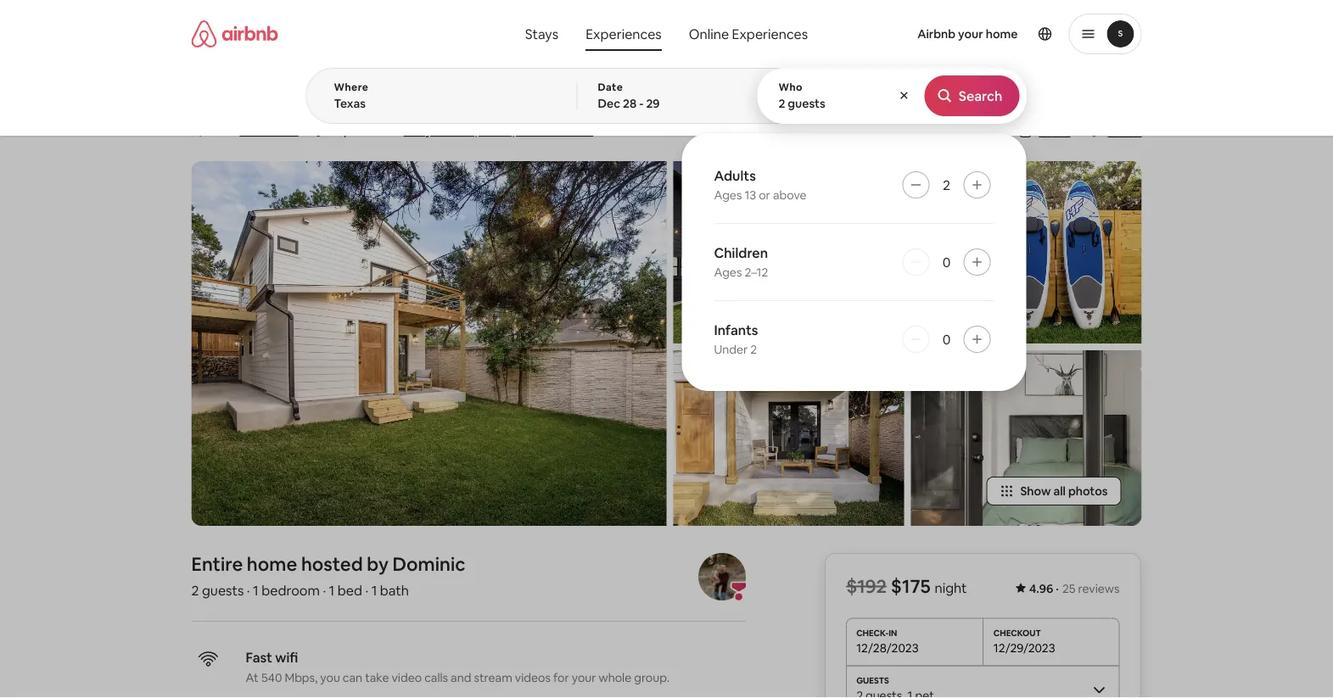 Task type: locate. For each thing, give the bounding box(es) containing it.
1 vertical spatial 4.96 · 25 reviews
[[1029, 581, 1120, 596]]

hosted
[[301, 552, 363, 576]]

date
[[598, 81, 623, 94]]

0 for children
[[943, 253, 951, 271]]

4.96 down couple's
[[207, 123, 231, 138]]

children ages 2–12
[[714, 244, 768, 280]]

can
[[343, 670, 362, 685]]

None search field
[[306, 0, 1027, 391]]

home
[[986, 26, 1018, 42], [247, 552, 297, 576]]

· inside · canyon lake, texas, united states
[[393, 123, 397, 141]]

experiences up who
[[732, 25, 808, 42]]

saved
[[1108, 124, 1142, 139]]

4.96 · 25 reviews
[[207, 123, 298, 138], [1029, 581, 1120, 596]]

ages inside adults ages 13 or above
[[714, 188, 742, 203]]

2
[[778, 96, 785, 111], [943, 176, 950, 193], [750, 342, 757, 357], [191, 582, 199, 599]]

show all photos
[[1020, 484, 1108, 499]]

0 vertical spatial 0
[[943, 253, 951, 271]]

show
[[1020, 484, 1051, 499]]

1 horizontal spatial guests
[[788, 96, 825, 111]]

0 horizontal spatial 4.96 · 25 reviews
[[207, 123, 298, 138]]

· canyon lake, texas, united states
[[393, 123, 593, 141]]

$175
[[891, 574, 931, 599]]

1 left bath on the bottom left of the page
[[371, 582, 377, 599]]

1 vertical spatial 25
[[1062, 581, 1076, 596]]

1 left bed
[[329, 582, 335, 599]]

who 2 guests
[[778, 81, 825, 111]]

25 reviews button
[[240, 122, 298, 139]]

1 0 from the top
[[943, 253, 951, 271]]

profile element
[[814, 0, 1142, 68]]

where
[[334, 81, 369, 94]]

1 horizontal spatial reviews
[[1078, 581, 1120, 596]]

above
[[773, 188, 807, 203]]

none search field containing stays
[[306, 0, 1027, 391]]

dec
[[598, 96, 620, 111]]

0 horizontal spatial experiences
[[586, 25, 662, 42]]

and
[[451, 670, 471, 685]]

states
[[558, 123, 593, 138]]

house
[[333, 87, 396, 115]]

experiences up date
[[586, 25, 662, 42]]

$192
[[846, 574, 887, 599]]

0 vertical spatial ages
[[714, 188, 742, 203]]

0 vertical spatial 25
[[240, 123, 253, 138]]

1 vertical spatial home
[[247, 552, 297, 576]]

1 experiences from the left
[[586, 25, 662, 42]]

home up bedroom at the left of page
[[247, 552, 297, 576]]

1 ages from the top
[[714, 188, 742, 203]]

dominic is a superhost. learn more about dominic. image
[[698, 553, 746, 601], [698, 553, 746, 601]]

1
[[253, 582, 259, 599], [329, 582, 335, 599], [371, 582, 377, 599]]

4.96
[[207, 123, 231, 138], [1029, 581, 1053, 596]]

entire
[[191, 552, 243, 576]]

experiences
[[586, 25, 662, 42], [732, 25, 808, 42]]

canyon
[[403, 123, 446, 138]]

2 horizontal spatial 1
[[371, 582, 377, 599]]

guests down who
[[788, 96, 825, 111]]

1 horizontal spatial home
[[986, 26, 1018, 42]]

saved button
[[1081, 117, 1149, 146]]

experiences button
[[572, 17, 675, 51]]

ages for children
[[714, 265, 742, 280]]

airbnb
[[917, 26, 956, 42]]

ages inside the children ages 2–12
[[714, 265, 742, 280]]

your inside 'fast wifi at 540 mbps, you can take video calls and stream videos for your whole group.'
[[572, 670, 596, 685]]

0 vertical spatial your
[[958, 26, 983, 42]]

date dec 28 - 29
[[598, 81, 660, 111]]

couple's lake house getaway! image 4 image
[[911, 161, 1142, 344]]

home inside entire home hosted by dominic 2 guests · 1 bedroom · 1 bed · 1 bath
[[247, 552, 297, 576]]

4.96 up 12/29/2023
[[1029, 581, 1053, 596]]

1 horizontal spatial 1
[[329, 582, 335, 599]]

your
[[958, 26, 983, 42], [572, 670, 596, 685]]

0 horizontal spatial 4.96
[[207, 123, 231, 138]]

0 horizontal spatial reviews
[[256, 123, 298, 138]]

ages
[[714, 188, 742, 203], [714, 265, 742, 280]]

0 horizontal spatial 1
[[253, 582, 259, 599]]

1 vertical spatial your
[[572, 670, 596, 685]]

$192 $175 night
[[846, 574, 967, 599]]

0 horizontal spatial your
[[572, 670, 596, 685]]

0 horizontal spatial 25
[[240, 123, 253, 138]]

2 1 from the left
[[329, 582, 335, 599]]

2–12
[[745, 265, 768, 280]]

home right airbnb
[[986, 26, 1018, 42]]

1 horizontal spatial 4.96
[[1029, 581, 1053, 596]]

airbnb your home link
[[907, 16, 1028, 52]]

0 horizontal spatial home
[[247, 552, 297, 576]]

1 left bedroom at the left of page
[[253, 582, 259, 599]]

0 horizontal spatial guests
[[202, 582, 244, 599]]

guests down "entire"
[[202, 582, 244, 599]]

0 vertical spatial 4.96 · 25 reviews
[[207, 123, 298, 138]]

1 horizontal spatial experiences
[[732, 25, 808, 42]]

experiences inside button
[[586, 25, 662, 42]]

1 vertical spatial guests
[[202, 582, 244, 599]]

1 vertical spatial 4.96
[[1029, 581, 1053, 596]]

who
[[778, 81, 803, 94]]

share
[[1039, 124, 1071, 139]]

show all photos button
[[986, 477, 1121, 506]]

1 vertical spatial 0
[[943, 331, 951, 348]]

2 ages from the top
[[714, 265, 742, 280]]

guests inside entire home hosted by dominic 2 guests · 1 bedroom · 1 bed · 1 bath
[[202, 582, 244, 599]]

1 horizontal spatial your
[[958, 26, 983, 42]]

0
[[943, 253, 951, 271], [943, 331, 951, 348]]

ages down children
[[714, 265, 742, 280]]

video
[[392, 670, 422, 685]]

wifi
[[275, 649, 298, 666]]

reviews
[[256, 123, 298, 138], [1078, 581, 1120, 596]]

tab panel
[[306, 68, 1027, 391]]

2 inside the who 2 guests
[[778, 96, 785, 111]]

by dominic
[[367, 552, 465, 576]]

1 horizontal spatial 4.96 · 25 reviews
[[1029, 581, 1120, 596]]

25
[[240, 123, 253, 138], [1062, 581, 1076, 596]]

ages down adults
[[714, 188, 742, 203]]

2 0 from the top
[[943, 331, 951, 348]]

0 vertical spatial home
[[986, 26, 1018, 42]]

·
[[233, 123, 236, 138], [305, 123, 308, 141], [393, 123, 397, 141], [1056, 581, 1059, 596], [247, 582, 250, 599], [323, 582, 326, 599], [365, 582, 368, 599]]

4.96 · 25 reviews down couple's
[[207, 123, 298, 138]]

0 vertical spatial reviews
[[256, 123, 298, 138]]

online experiences link
[[675, 17, 822, 51]]

your right the for
[[572, 670, 596, 685]]

your right airbnb
[[958, 26, 983, 42]]

0 vertical spatial guests
[[788, 96, 825, 111]]

calls
[[424, 670, 448, 685]]

4.96 · 25 reviews up 12/29/2023
[[1029, 581, 1120, 596]]

online
[[689, 25, 729, 42]]

󰀃
[[315, 123, 322, 139]]

guests
[[788, 96, 825, 111], [202, 582, 244, 599]]

1 vertical spatial ages
[[714, 265, 742, 280]]

ages for adults
[[714, 188, 742, 203]]

airbnb your home
[[917, 26, 1018, 42]]

canyon lake, texas, united states button
[[403, 121, 593, 141]]



Task type: vqa. For each thing, say whether or not it's contained in the screenshot.
Back
no



Task type: describe. For each thing, give the bounding box(es) containing it.
1 1 from the left
[[253, 582, 259, 599]]

home inside 'airbnb your home' link
[[986, 26, 1018, 42]]

guests inside the who 2 guests
[[788, 96, 825, 111]]

couple's lake house getaway! image 5 image
[[911, 350, 1142, 526]]

take
[[365, 670, 389, 685]]

your inside 'airbnb your home' link
[[958, 26, 983, 42]]

superhost
[[330, 123, 387, 138]]

children
[[714, 244, 768, 261]]

tab panel containing adults
[[306, 68, 1027, 391]]

1 vertical spatial reviews
[[1078, 581, 1120, 596]]

photos
[[1068, 484, 1108, 499]]

entire home hosted by dominic 2 guests · 1 bedroom · 1 bed · 1 bath
[[191, 552, 465, 599]]

3 1 from the left
[[371, 582, 377, 599]]

13
[[745, 188, 756, 203]]

infants under 2
[[714, 321, 758, 357]]

12/28/2023
[[856, 640, 919, 655]]

couple's lake house getaway! image 3 image
[[673, 350, 904, 526]]

540
[[261, 670, 282, 685]]

fast
[[246, 649, 272, 666]]

-
[[639, 96, 644, 111]]

Where field
[[334, 96, 549, 111]]

under
[[714, 342, 748, 357]]

united
[[518, 123, 555, 138]]

what can we help you find? tab list
[[512, 17, 675, 51]]

texas,
[[480, 123, 515, 138]]

couple's
[[191, 87, 281, 115]]

fast wifi at 540 mbps, you can take video calls and stream videos for your whole group.
[[246, 649, 669, 685]]

getaway!
[[400, 87, 495, 115]]

lake,
[[449, 123, 478, 138]]

mbps,
[[285, 670, 318, 685]]

for
[[553, 670, 569, 685]]

lake
[[286, 87, 328, 115]]

stays
[[525, 25, 558, 42]]

online experiences
[[689, 25, 808, 42]]

12/29/2023
[[994, 640, 1055, 655]]

videos
[[515, 670, 551, 685]]

1 horizontal spatial 25
[[1062, 581, 1076, 596]]

0 for infants
[[943, 331, 951, 348]]

adults ages 13 or above
[[714, 167, 807, 203]]

2 inside entire home hosted by dominic 2 guests · 1 bedroom · 1 bed · 1 bath
[[191, 582, 199, 599]]

group.
[[634, 670, 669, 685]]

28
[[623, 96, 637, 111]]

couple's lake house getaway! image 2 image
[[673, 161, 904, 344]]

or
[[759, 188, 770, 203]]

bedroom
[[262, 582, 320, 599]]

bed
[[338, 582, 362, 599]]

2 experiences from the left
[[732, 25, 808, 42]]

29
[[646, 96, 660, 111]]

bath
[[380, 582, 409, 599]]

whole
[[599, 670, 632, 685]]

couple's lake house getaway!
[[191, 87, 495, 115]]

you
[[320, 670, 340, 685]]

share button
[[1012, 117, 1077, 146]]

at
[[246, 670, 259, 685]]

all
[[1054, 484, 1066, 499]]

0 vertical spatial 4.96
[[207, 123, 231, 138]]

stays button
[[512, 17, 572, 51]]

2 inside infants under 2
[[750, 342, 757, 357]]

night
[[935, 579, 967, 597]]

stream
[[474, 670, 512, 685]]

adults
[[714, 167, 756, 184]]

couple's lake house getaway! image 1 image
[[191, 161, 667, 526]]

infants
[[714, 321, 758, 339]]



